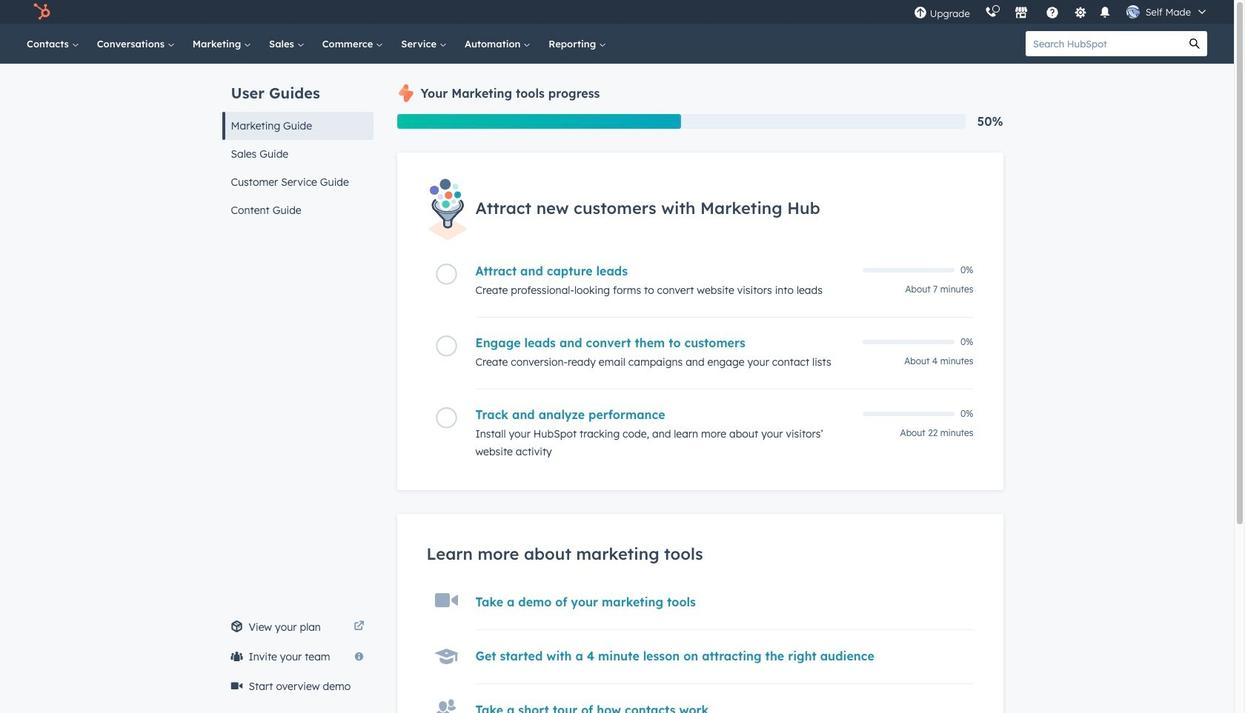 Task type: describe. For each thing, give the bounding box(es) containing it.
Search HubSpot search field
[[1026, 31, 1182, 56]]

link opens in a new window image
[[354, 622, 364, 633]]

marketplaces image
[[1014, 7, 1028, 20]]

link opens in a new window image
[[354, 619, 364, 637]]



Task type: locate. For each thing, give the bounding box(es) containing it.
ruby anderson image
[[1126, 5, 1140, 19]]

user guides element
[[222, 64, 373, 225]]

progress bar
[[397, 114, 681, 129]]

menu
[[906, 0, 1216, 24]]



Task type: vqa. For each thing, say whether or not it's contained in the screenshot.
'Start' for Email
no



